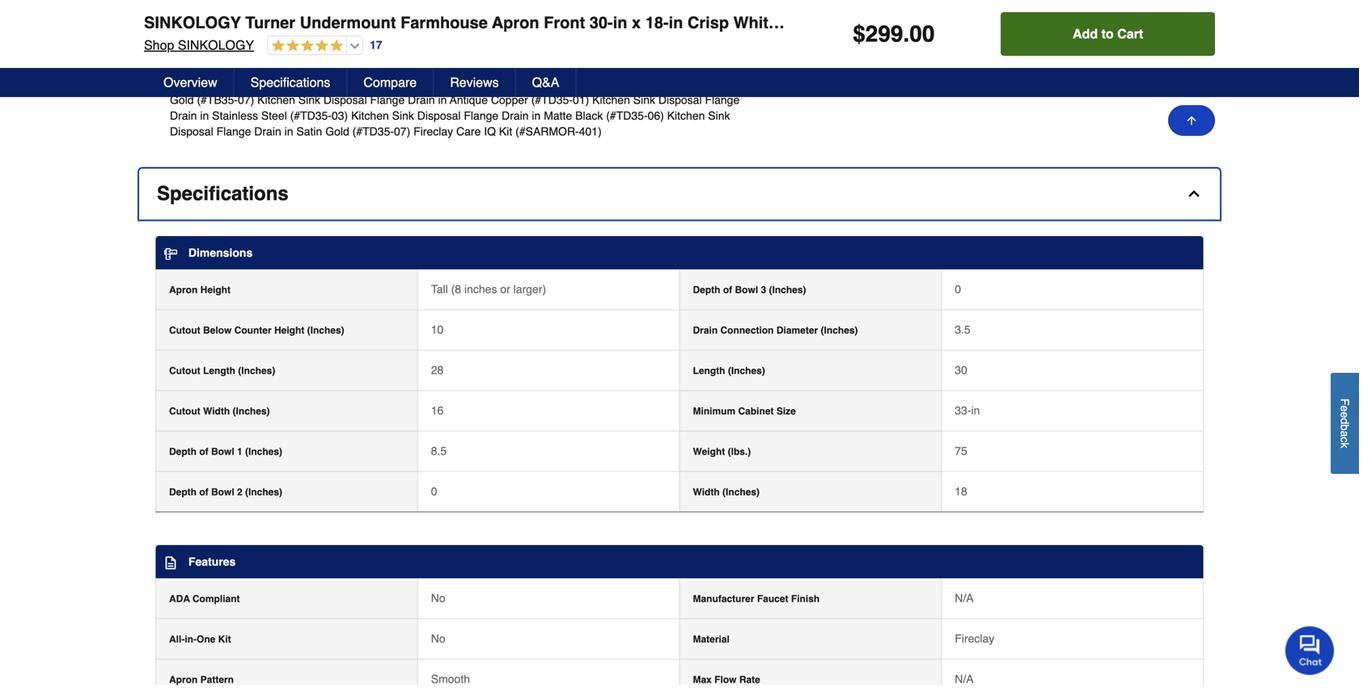 Task type: vqa. For each thing, say whether or not it's contained in the screenshot.
view
no



Task type: locate. For each thing, give the bounding box(es) containing it.
0 horizontal spatial kit
[[218, 634, 231, 646]]

0 vertical spatial satin
[[731, 77, 757, 90]]

0 vertical spatial no
[[431, 592, 446, 605]]

of left 3
[[723, 285, 733, 296]]

0 vertical spatial 06)
[[523, 77, 539, 90]]

apron down dimensions image
[[169, 285, 198, 296]]

0 vertical spatial cutout
[[169, 325, 200, 336]]

copper down 27)
[[359, 62, 396, 75]]

1 horizontal spatial 0
[[955, 283, 962, 296]]

no for n/a
[[431, 592, 446, 605]]

n/a
[[955, 592, 974, 605]]

of for 8.5
[[199, 446, 209, 458]]

0 horizontal spatial steel
[[261, 109, 287, 122]]

bowl left 3
[[735, 285, 758, 296]]

1 cutout from the top
[[169, 325, 200, 336]]

1 horizontal spatial gold
[[326, 125, 349, 138]]

1 horizontal spatial 03)
[[332, 109, 348, 122]]

0 vertical spatial of
[[723, 285, 733, 296]]

2 vertical spatial matte
[[544, 109, 572, 122]]

2 vertical spatial steel
[[261, 109, 287, 122]]

0 vertical spatial matte
[[562, 46, 590, 59]]

0 vertical spatial specifications
[[251, 75, 331, 90]]

kit inside crisp white is our go-to, classic gloss fireclay sink color that never fails to impress recommended products: wren kitchen sink bottom grid in stainless steel (#sg008-27st) wren kitchen sink bottom grid in antique brown (#sg004-27) wren kitchen sink bottom grid in matte black (#sg008-27mb) kitchen sink basket strainer drain in antique copper (#tb35-01) kitchen sink basket strainer drain in stainless steel (#tb35-03) kitchen sink basket strainer drain in matte black (#tb35-06) kitchen sink basket strainer drain in satin gold (#tb35-07) kitchen sink disposal flange drain in antique copper (#td35-01) kitchen sink disposal flange drain in stainless steel (#td35-03) kitchen sink disposal flange drain in matte black (#td35-06) kitchen sink disposal flange drain in satin gold (#td35-07) fireclay care iq kit (#sarmor-401)
[[499, 125, 513, 138]]

0 horizontal spatial height
[[200, 285, 231, 296]]

cutout left 'below'
[[169, 325, 200, 336]]

flange
[[370, 93, 405, 106], [705, 93, 740, 106], [464, 109, 499, 122], [217, 125, 251, 138]]

75
[[955, 445, 968, 458]]

2 vertical spatial depth
[[169, 487, 197, 498]]

steel
[[522, 30, 548, 43], [698, 62, 724, 75], [261, 109, 287, 122]]

kitchen down compare
[[351, 109, 389, 122]]

height down dimensions
[[200, 285, 231, 296]]

(#sg008- down impress
[[551, 30, 600, 43]]

kit right one
[[218, 634, 231, 646]]

kitchen down brown
[[257, 93, 295, 106]]

1 no from the top
[[431, 592, 446, 605]]

depth down cutout width (inches)
[[169, 446, 197, 458]]

height
[[200, 285, 231, 296], [274, 325, 305, 336]]

is
[[232, 14, 240, 27]]

1 horizontal spatial 01)
[[573, 93, 589, 106]]

gold down compare button
[[326, 125, 349, 138]]

1 horizontal spatial stainless
[[473, 30, 519, 43]]

drain
[[276, 62, 303, 75], [606, 62, 633, 75], [377, 77, 404, 90], [689, 77, 716, 90], [408, 93, 435, 106], [170, 109, 197, 122], [502, 109, 529, 122], [254, 125, 281, 138], [693, 325, 718, 336]]

1 horizontal spatial (#sg008-
[[624, 46, 674, 59]]

0 horizontal spatial 0
[[431, 485, 437, 498]]

2 horizontal spatial antique
[[450, 93, 488, 106]]

white
[[734, 13, 778, 32], [200, 14, 229, 27]]

compare button
[[348, 68, 434, 97]]

turner
[[245, 13, 295, 32]]

basket up q&a
[[526, 62, 560, 75]]

2 vertical spatial cutout
[[169, 406, 200, 417]]

0 horizontal spatial antique
[[245, 46, 283, 59]]

of left 1
[[199, 446, 209, 458]]

299
[[866, 21, 904, 47]]

notes image
[[164, 557, 177, 570]]

impress
[[541, 14, 581, 27]]

depth
[[693, 285, 721, 296], [169, 446, 197, 458], [169, 487, 197, 498]]

2 no from the top
[[431, 633, 446, 646]]

01) up 401)
[[573, 93, 589, 106]]

17
[[370, 39, 383, 52]]

apron left impress
[[492, 13, 539, 32]]

3 cutout from the top
[[169, 406, 200, 417]]

to right fails
[[528, 14, 538, 27]]

sinkology down is
[[178, 38, 254, 53]]

tall (8 inches or larger)
[[431, 283, 546, 296]]

depth left 2
[[169, 487, 197, 498]]

1 vertical spatial 0
[[431, 485, 437, 498]]

drain connection diameter (inches)
[[693, 325, 858, 336]]

(inches) up 1
[[233, 406, 270, 417]]

depth left 3
[[693, 285, 721, 296]]

disposal up "care"
[[417, 109, 461, 122]]

steel down fails
[[522, 30, 548, 43]]

0 up 3.5
[[955, 283, 962, 296]]

(#sarmor-
[[516, 125, 579, 138]]

0 vertical spatial 03)
[[211, 77, 227, 90]]

black up "care"
[[451, 77, 479, 90]]

antique down (#sg004-
[[318, 62, 356, 75]]

1 vertical spatial black
[[451, 77, 479, 90]]

strainer down (#sg004-
[[334, 77, 374, 90]]

e up d
[[1339, 406, 1352, 412]]

2 cutout from the top
[[169, 365, 200, 377]]

1 vertical spatial specifications
[[157, 183, 289, 205]]

b
[[1339, 425, 1352, 431]]

fireclay inside crisp white is our go-to, classic gloss fireclay sink color that never fails to impress recommended products: wren kitchen sink bottom grid in stainless steel (#sg008-27st) wren kitchen sink bottom grid in antique brown (#sg004-27) wren kitchen sink bottom grid in matte black (#sg008-27mb) kitchen sink basket strainer drain in antique copper (#tb35-01) kitchen sink basket strainer drain in stainless steel (#tb35-03) kitchen sink basket strainer drain in matte black (#tb35-06) kitchen sink basket strainer drain in satin gold (#tb35-07) kitchen sink disposal flange drain in antique copper (#td35-01) kitchen sink disposal flange drain in stainless steel (#td35-03) kitchen sink disposal flange drain in matte black (#td35-06) kitchen sink disposal flange drain in satin gold (#td35-07) fireclay care iq kit (#sarmor-401)
[[414, 125, 453, 138]]

0 vertical spatial antique
[[245, 46, 283, 59]]

0 vertical spatial steel
[[522, 30, 548, 43]]

apron
[[492, 13, 539, 32], [169, 285, 198, 296]]

cutout
[[169, 325, 200, 336], [169, 365, 200, 377], [169, 406, 200, 417]]

03) down compare button
[[332, 109, 348, 122]]

2 vertical spatial fireclay
[[955, 633, 995, 646]]

0 horizontal spatial crisp
[[170, 14, 196, 27]]

0 vertical spatial apron
[[492, 13, 539, 32]]

27mb)
[[674, 46, 707, 59]]

bottom
[[397, 30, 433, 43], [170, 46, 206, 59], [487, 46, 522, 59]]

(#td35- down brown
[[290, 109, 332, 122]]

01) up reviews
[[440, 62, 457, 75]]

10
[[431, 323, 444, 336]]

steel down 27mb)
[[698, 62, 724, 75]]

1 vertical spatial depth
[[169, 446, 197, 458]]

height right counter
[[274, 325, 305, 336]]

matte up the (#sarmor-
[[544, 109, 572, 122]]

cutout for 10
[[169, 325, 200, 336]]

fireclay left "care"
[[414, 125, 453, 138]]

0 vertical spatial black
[[594, 46, 621, 59]]

antique down reviews
[[450, 93, 488, 106]]

white inside crisp white is our go-to, classic gloss fireclay sink color that never fails to impress recommended products: wren kitchen sink bottom grid in stainless steel (#sg008-27st) wren kitchen sink bottom grid in antique brown (#sg004-27) wren kitchen sink bottom grid in matte black (#sg008-27mb) kitchen sink basket strainer drain in antique copper (#tb35-01) kitchen sink basket strainer drain in stainless steel (#tb35-03) kitchen sink basket strainer drain in matte black (#tb35-06) kitchen sink basket strainer drain in satin gold (#tb35-07) kitchen sink disposal flange drain in antique copper (#td35-01) kitchen sink disposal flange drain in stainless steel (#td35-03) kitchen sink disposal flange drain in matte black (#td35-06) kitchen sink disposal flange drain in satin gold (#td35-07) fireclay care iq kit (#sarmor-401)
[[200, 14, 229, 27]]

(8
[[451, 283, 461, 296]]

1 vertical spatial (#sg008-
[[624, 46, 674, 59]]

2 vertical spatial stainless
[[212, 109, 258, 122]]

minimum
[[693, 406, 736, 417]]

gloss
[[332, 14, 358, 27]]

wren right 27st)
[[634, 30, 661, 43]]

1 vertical spatial copper
[[491, 93, 528, 106]]

bottom down fails
[[487, 46, 522, 59]]

28
[[431, 364, 444, 377]]

2 horizontal spatial bottom
[[487, 46, 522, 59]]

disposal
[[324, 93, 367, 106], [659, 93, 702, 106], [417, 109, 461, 122], [170, 125, 213, 138]]

specifications down brown
[[251, 75, 331, 90]]

2 e from the top
[[1339, 412, 1352, 418]]

cabinet
[[738, 406, 774, 417]]

grid down recommended
[[209, 46, 230, 59]]

kitchen up the (#sarmor-
[[542, 77, 580, 90]]

1 vertical spatial width
[[693, 487, 720, 498]]

compare
[[364, 75, 417, 90]]

cutout below counter height (inches)
[[169, 325, 344, 336]]

weight (lbs.)
[[693, 446, 751, 458]]

1 horizontal spatial length
[[693, 365, 726, 377]]

1 vertical spatial kit
[[218, 634, 231, 646]]

1 horizontal spatial fireclay
[[782, 13, 843, 32]]

30
[[955, 364, 968, 377]]

1 vertical spatial 07)
[[394, 125, 411, 138]]

dimensions image
[[164, 248, 177, 260]]

black up 401)
[[576, 109, 603, 122]]

1 vertical spatial cutout
[[169, 365, 200, 377]]

(inches)
[[769, 285, 806, 296], [307, 325, 344, 336], [821, 325, 858, 336], [238, 365, 275, 377], [728, 365, 765, 377], [233, 406, 270, 417], [245, 446, 282, 458], [245, 487, 282, 498], [723, 487, 760, 498]]

specifications up dimensions
[[157, 183, 289, 205]]

0 horizontal spatial fireclay
[[414, 125, 453, 138]]

crisp white is our go-to, classic gloss fireclay sink color that never fails to impress recommended products: wren kitchen sink bottom grid in stainless steel (#sg008-27st) wren kitchen sink bottom grid in antique brown (#sg004-27) wren kitchen sink bottom grid in matte black (#sg008-27mb) kitchen sink basket strainer drain in antique copper (#tb35-01) kitchen sink basket strainer drain in stainless steel (#tb35-03) kitchen sink basket strainer drain in matte black (#tb35-06) kitchen sink basket strainer drain in satin gold (#tb35-07) kitchen sink disposal flange drain in antique copper (#td35-01) kitchen sink disposal flange drain in stainless steel (#td35-03) kitchen sink disposal flange drain in matte black (#td35-06) kitchen sink disposal flange drain in satin gold (#td35-07) fireclay care iq kit (#sarmor-401)
[[170, 14, 757, 138]]

1 horizontal spatial wren
[[390, 46, 417, 59]]

reviews
[[450, 75, 499, 90]]

crisp up 27mb)
[[688, 13, 729, 32]]

e
[[1339, 406, 1352, 412], [1339, 412, 1352, 418]]

0 horizontal spatial bottom
[[170, 46, 206, 59]]

bottom down recommended
[[170, 46, 206, 59]]

f e e d b a c k button
[[1331, 373, 1360, 474]]

matte left reviews
[[419, 77, 448, 90]]

kit right the iq
[[499, 125, 513, 138]]

30-
[[590, 13, 613, 32]]

1 horizontal spatial 06)
[[648, 109, 664, 122]]

of left 2
[[199, 487, 209, 498]]

1 vertical spatial specifications button
[[139, 169, 1220, 220]]

(#sg004-
[[322, 46, 371, 59]]

bowl
[[901, 13, 940, 32], [735, 285, 758, 296], [211, 446, 234, 458], [211, 487, 234, 498]]

crisp up shop sinkology
[[170, 14, 196, 27]]

shop
[[144, 38, 174, 53]]

grid up q&a
[[526, 46, 547, 59]]

cutout width (inches)
[[169, 406, 270, 417]]

1 vertical spatial sinkology
[[178, 38, 254, 53]]

undermount
[[300, 13, 396, 32]]

0 horizontal spatial satin
[[297, 125, 322, 138]]

0 vertical spatial (#sg008-
[[551, 30, 600, 43]]

gold down overview
[[170, 93, 194, 106]]

depth of bowl 3 (inches)
[[693, 285, 806, 296]]

01)
[[440, 62, 457, 75], [573, 93, 589, 106]]

1 vertical spatial fireclay
[[414, 125, 453, 138]]

(#tb35-
[[399, 62, 440, 75], [170, 77, 211, 90], [482, 77, 523, 90], [197, 93, 238, 106]]

1 horizontal spatial to
[[1102, 26, 1114, 41]]

flange down 27mb)
[[705, 93, 740, 106]]

no
[[431, 592, 446, 605], [431, 633, 446, 646]]

sinkology up shop sinkology
[[144, 13, 241, 32]]

kitchen up reviews
[[460, 62, 497, 75]]

specifications for specifications button to the bottom
[[157, 183, 289, 205]]

black down 27st)
[[594, 46, 621, 59]]

1 length from the left
[[203, 365, 235, 377]]

8.5
[[431, 445, 447, 458]]

0 vertical spatial width
[[203, 406, 230, 417]]

2 horizontal spatial steel
[[698, 62, 724, 75]]

copper
[[359, 62, 396, 75], [491, 93, 528, 106]]

1 vertical spatial satin
[[297, 125, 322, 138]]

03)
[[211, 77, 227, 90], [332, 109, 348, 122]]

0 horizontal spatial 06)
[[523, 77, 539, 90]]

length up cutout width (inches)
[[203, 365, 235, 377]]

flange down compare
[[370, 93, 405, 106]]

0 down the 8.5
[[431, 485, 437, 498]]

grid down color
[[436, 30, 458, 43]]

0 horizontal spatial 03)
[[211, 77, 227, 90]]

cutout down cutout length (inches)
[[169, 406, 200, 417]]

07) down compare button
[[394, 125, 411, 138]]

sink
[[1008, 13, 1042, 32], [372, 30, 394, 43], [705, 30, 727, 43], [461, 46, 483, 59], [170, 62, 192, 75], [501, 62, 523, 75], [271, 77, 293, 90], [583, 77, 605, 90], [298, 93, 320, 106], [633, 93, 656, 106], [392, 109, 414, 122], [708, 109, 730, 122]]

2 vertical spatial of
[[199, 487, 209, 498]]

1 vertical spatial apron
[[169, 285, 198, 296]]

ada compliant
[[169, 594, 240, 605]]

antique down products:
[[245, 46, 283, 59]]

stainless down overview button on the left top of page
[[212, 109, 258, 122]]

fails
[[505, 14, 525, 27]]

bowl left 1
[[211, 446, 234, 458]]

1 vertical spatial antique
[[318, 62, 356, 75]]

0 horizontal spatial (#sg008-
[[551, 30, 600, 43]]

basket
[[195, 62, 230, 75], [526, 62, 560, 75], [297, 77, 331, 90], [608, 77, 643, 90]]

1 horizontal spatial height
[[274, 325, 305, 336]]

fireclay
[[782, 13, 843, 32], [414, 125, 453, 138], [955, 633, 995, 646]]

cutout up cutout width (inches)
[[169, 365, 200, 377]]

0 horizontal spatial 01)
[[440, 62, 457, 75]]

1 horizontal spatial antique
[[318, 62, 356, 75]]

0 vertical spatial fireclay
[[782, 13, 843, 32]]

(#sg008-
[[551, 30, 600, 43], [624, 46, 674, 59]]

kit
[[499, 125, 513, 138], [218, 634, 231, 646]]

(#sg008- down the 18-
[[624, 46, 674, 59]]

(#tb35- up compare
[[399, 62, 440, 75]]

1 horizontal spatial 07)
[[394, 125, 411, 138]]

07) right overview button on the left top of page
[[238, 93, 254, 106]]

0 vertical spatial copper
[[359, 62, 396, 75]]

of
[[723, 285, 733, 296], [199, 446, 209, 458], [199, 487, 209, 498]]

wren
[[301, 30, 328, 43], [634, 30, 661, 43], [390, 46, 417, 59]]

length up minimum
[[693, 365, 726, 377]]

to right add
[[1102, 26, 1114, 41]]

width down cutout length (inches)
[[203, 406, 230, 417]]

disposal down overview button on the left top of page
[[170, 125, 213, 138]]

strainer
[[233, 62, 273, 75], [564, 62, 603, 75], [334, 77, 374, 90], [646, 77, 686, 90]]

fireclay left $ at the right top
[[782, 13, 843, 32]]

(#tb35- down shop sinkology
[[170, 77, 211, 90]]

depth for 0
[[169, 487, 197, 498]]

bottom down sink
[[397, 30, 433, 43]]

0 horizontal spatial to
[[528, 14, 538, 27]]

gold
[[170, 93, 194, 106], [326, 125, 349, 138]]

1 vertical spatial 01)
[[573, 93, 589, 106]]

to
[[528, 14, 538, 27], [1102, 26, 1114, 41]]

1 vertical spatial no
[[431, 633, 446, 646]]

manufacturer
[[693, 594, 755, 605]]

all-
[[169, 634, 185, 646]]

sink
[[400, 14, 421, 27]]

stainless down 27mb)
[[649, 62, 695, 75]]

0 horizontal spatial apron
[[169, 285, 198, 296]]

1 vertical spatial of
[[199, 446, 209, 458]]

depth of bowl 1 (inches)
[[169, 446, 282, 458]]

2 horizontal spatial stainless
[[649, 62, 695, 75]]

1 vertical spatial height
[[274, 325, 305, 336]]

1 horizontal spatial steel
[[522, 30, 548, 43]]

width down the 'weight' at the right of the page
[[693, 487, 720, 498]]

wren down 'classic'
[[301, 30, 328, 43]]

fireclay down n/a
[[955, 633, 995, 646]]

1 horizontal spatial width
[[693, 487, 720, 498]]

iq
[[484, 125, 496, 138]]

0 horizontal spatial gold
[[170, 93, 194, 106]]

1 horizontal spatial kit
[[499, 125, 513, 138]]



Task type: describe. For each thing, give the bounding box(es) containing it.
below
[[203, 325, 232, 336]]

diameter
[[777, 325, 818, 336]]

depth for 8.5
[[169, 446, 197, 458]]

0 horizontal spatial wren
[[301, 30, 328, 43]]

1 horizontal spatial grid
[[436, 30, 458, 43]]

our
[[243, 14, 259, 27]]

in-
[[185, 634, 197, 646]]

kitchen up (#sg004-
[[331, 30, 369, 43]]

1 vertical spatial 06)
[[648, 109, 664, 122]]

front
[[544, 13, 585, 32]]

bowl for depth of bowl 1 (inches)
[[211, 446, 234, 458]]

add
[[1073, 26, 1098, 41]]

0 vertical spatial sinkology
[[144, 13, 241, 32]]

3.5
[[955, 323, 971, 336]]

chevron up image
[[1186, 186, 1203, 202]]

(#tb35- down overview
[[197, 93, 238, 106]]

x
[[632, 13, 641, 32]]

.
[[904, 21, 910, 47]]

(inches) down the (lbs.)
[[723, 487, 760, 498]]

2 vertical spatial black
[[576, 109, 603, 122]]

sinkology turner undermount farmhouse apron front 30-in x 18-in crisp white fireclay single bowl kitchen sink
[[144, 13, 1042, 32]]

strainer down 27st)
[[564, 62, 603, 75]]

$ 299 . 00
[[853, 21, 935, 47]]

arrow up image
[[1186, 114, 1199, 127]]

chat invite button image
[[1286, 626, 1335, 675]]

0 vertical spatial 0
[[955, 283, 962, 296]]

1 vertical spatial steel
[[698, 62, 724, 75]]

dimensions
[[188, 247, 253, 259]]

q&a button
[[516, 68, 577, 97]]

bowl right single
[[901, 13, 940, 32]]

kitchen right 00
[[944, 13, 1004, 32]]

or
[[500, 283, 511, 296]]

cutout length (inches)
[[169, 365, 275, 377]]

1 horizontal spatial copper
[[491, 93, 528, 106]]

finish
[[791, 594, 820, 605]]

kitchen up 27mb)
[[664, 30, 702, 43]]

inches
[[465, 283, 497, 296]]

(lbs.)
[[728, 446, 751, 458]]

(inches) down cutout below counter height (inches)
[[238, 365, 275, 377]]

go-
[[263, 14, 279, 27]]

d
[[1339, 418, 1352, 425]]

2 horizontal spatial grid
[[526, 46, 547, 59]]

shop sinkology
[[144, 38, 254, 53]]

(inches) right diameter
[[821, 325, 858, 336]]

401)
[[579, 125, 602, 138]]

to inside add to cart button
[[1102, 26, 1114, 41]]

27)
[[371, 46, 387, 59]]

specifications for the topmost specifications button
[[251, 75, 331, 90]]

(#tb35- left q&a
[[482, 77, 523, 90]]

kitchen down products:
[[230, 77, 268, 90]]

overview button
[[147, 68, 234, 97]]

1 vertical spatial 03)
[[332, 109, 348, 122]]

0 vertical spatial stainless
[[473, 30, 519, 43]]

18-
[[646, 13, 669, 32]]

0 horizontal spatial width
[[203, 406, 230, 417]]

minimum cabinet size
[[693, 406, 796, 417]]

one
[[197, 634, 216, 646]]

flange down overview button on the left top of page
[[217, 125, 251, 138]]

brown
[[286, 46, 319, 59]]

crisp inside crisp white is our go-to, classic gloss fireclay sink color that never fails to impress recommended products: wren kitchen sink bottom grid in stainless steel (#sg008-27st) wren kitchen sink bottom grid in antique brown (#sg004-27) wren kitchen sink bottom grid in matte black (#sg008-27mb) kitchen sink basket strainer drain in antique copper (#tb35-01) kitchen sink basket strainer drain in stainless steel (#tb35-03) kitchen sink basket strainer drain in matte black (#tb35-06) kitchen sink basket strainer drain in satin gold (#tb35-07) kitchen sink disposal flange drain in antique copper (#td35-01) kitchen sink disposal flange drain in stainless steel (#td35-03) kitchen sink disposal flange drain in matte black (#td35-06) kitchen sink disposal flange drain in satin gold (#td35-07) fireclay care iq kit (#sarmor-401)
[[170, 14, 196, 27]]

0 vertical spatial gold
[[170, 93, 194, 106]]

q&a
[[532, 75, 560, 90]]

5 stars image
[[268, 39, 343, 54]]

1 horizontal spatial bottom
[[397, 30, 433, 43]]

3
[[761, 285, 767, 296]]

0 horizontal spatial 07)
[[238, 93, 254, 106]]

(inches) right 2
[[245, 487, 282, 498]]

products:
[[250, 30, 298, 43]]

bowl for depth of bowl 2 (inches)
[[211, 487, 234, 498]]

all-in-one kit
[[169, 634, 231, 646]]

flange up the iq
[[464, 109, 499, 122]]

2 horizontal spatial fireclay
[[955, 633, 995, 646]]

features
[[188, 556, 236, 569]]

1 e from the top
[[1339, 406, 1352, 412]]

(inches) down connection
[[728, 365, 765, 377]]

no for fireclay
[[431, 633, 446, 646]]

0 horizontal spatial copper
[[359, 62, 396, 75]]

(inches) right counter
[[307, 325, 344, 336]]

tall
[[431, 283, 448, 296]]

2 vertical spatial antique
[[450, 93, 488, 106]]

bowl for depth of bowl 3 (inches)
[[735, 285, 758, 296]]

ada
[[169, 594, 190, 605]]

(#td35- down 27st)
[[606, 109, 648, 122]]

apron height
[[169, 285, 231, 296]]

that
[[451, 14, 470, 27]]

basket down brown
[[297, 77, 331, 90]]

disposal down (#sg004-
[[324, 93, 367, 106]]

k
[[1339, 443, 1352, 449]]

(inches) right 1
[[245, 446, 282, 458]]

width (inches)
[[693, 487, 760, 498]]

kitchen down 27mb)
[[667, 109, 705, 122]]

strainer down 27mb)
[[646, 77, 686, 90]]

0 vertical spatial depth
[[693, 285, 721, 296]]

compliant
[[193, 594, 240, 605]]

0 vertical spatial 01)
[[440, 62, 457, 75]]

color
[[424, 14, 448, 27]]

size
[[777, 406, 796, 417]]

connection
[[721, 325, 774, 336]]

material
[[693, 634, 730, 646]]

add to cart button
[[1001, 12, 1216, 56]]

kitchen up 401)
[[593, 93, 630, 106]]

fireclay
[[361, 14, 397, 27]]

33-
[[955, 404, 972, 417]]

1 vertical spatial stainless
[[649, 62, 695, 75]]

00
[[910, 21, 935, 47]]

never
[[473, 14, 502, 27]]

f e e d b a c k
[[1339, 399, 1352, 449]]

1 horizontal spatial white
[[734, 13, 778, 32]]

1 horizontal spatial apron
[[492, 13, 539, 32]]

18
[[955, 485, 968, 498]]

strainer down products:
[[233, 62, 273, 75]]

cart
[[1118, 26, 1144, 41]]

weight
[[693, 446, 725, 458]]

kitchen right 27mb)
[[710, 46, 748, 59]]

cutout for 16
[[169, 406, 200, 417]]

depth of bowl 2 (inches)
[[169, 487, 282, 498]]

1 horizontal spatial crisp
[[688, 13, 729, 32]]

larger)
[[514, 283, 546, 296]]

single
[[848, 13, 897, 32]]

0 horizontal spatial grid
[[209, 46, 230, 59]]

disposal down 27mb)
[[659, 93, 702, 106]]

faucet
[[757, 594, 789, 605]]

of for 0
[[199, 487, 209, 498]]

kitchen down farmhouse
[[420, 46, 458, 59]]

(inches) right 3
[[769, 285, 806, 296]]

33-in
[[955, 404, 980, 417]]

0 vertical spatial specifications button
[[234, 68, 348, 97]]

c
[[1339, 437, 1352, 443]]

length (inches)
[[693, 365, 765, 377]]

recommended
[[170, 30, 247, 43]]

1 horizontal spatial satin
[[731, 77, 757, 90]]

add to cart
[[1073, 26, 1144, 41]]

cutout for 28
[[169, 365, 200, 377]]

basket down 27st)
[[608, 77, 643, 90]]

2 horizontal spatial wren
[[634, 30, 661, 43]]

$
[[853, 21, 866, 47]]

overview
[[163, 75, 217, 90]]

2
[[237, 487, 243, 498]]

care
[[456, 125, 481, 138]]

2 length from the left
[[693, 365, 726, 377]]

(#td35- down q&a
[[531, 93, 573, 106]]

counter
[[234, 325, 272, 336]]

basket up overview
[[195, 62, 230, 75]]

0 vertical spatial height
[[200, 285, 231, 296]]

f
[[1339, 399, 1352, 406]]

classic
[[295, 14, 329, 27]]

to inside crisp white is our go-to, classic gloss fireclay sink color that never fails to impress recommended products: wren kitchen sink bottom grid in stainless steel (#sg008-27st) wren kitchen sink bottom grid in antique brown (#sg004-27) wren kitchen sink bottom grid in matte black (#sg008-27mb) kitchen sink basket strainer drain in antique copper (#tb35-01) kitchen sink basket strainer drain in stainless steel (#tb35-03) kitchen sink basket strainer drain in matte black (#tb35-06) kitchen sink basket strainer drain in satin gold (#tb35-07) kitchen sink disposal flange drain in antique copper (#td35-01) kitchen sink disposal flange drain in stainless steel (#td35-03) kitchen sink disposal flange drain in matte black (#td35-06) kitchen sink disposal flange drain in satin gold (#td35-07) fireclay care iq kit (#sarmor-401)
[[528, 14, 538, 27]]

(#td35- down compare button
[[353, 125, 394, 138]]

a
[[1339, 431, 1352, 437]]

1 vertical spatial matte
[[419, 77, 448, 90]]



